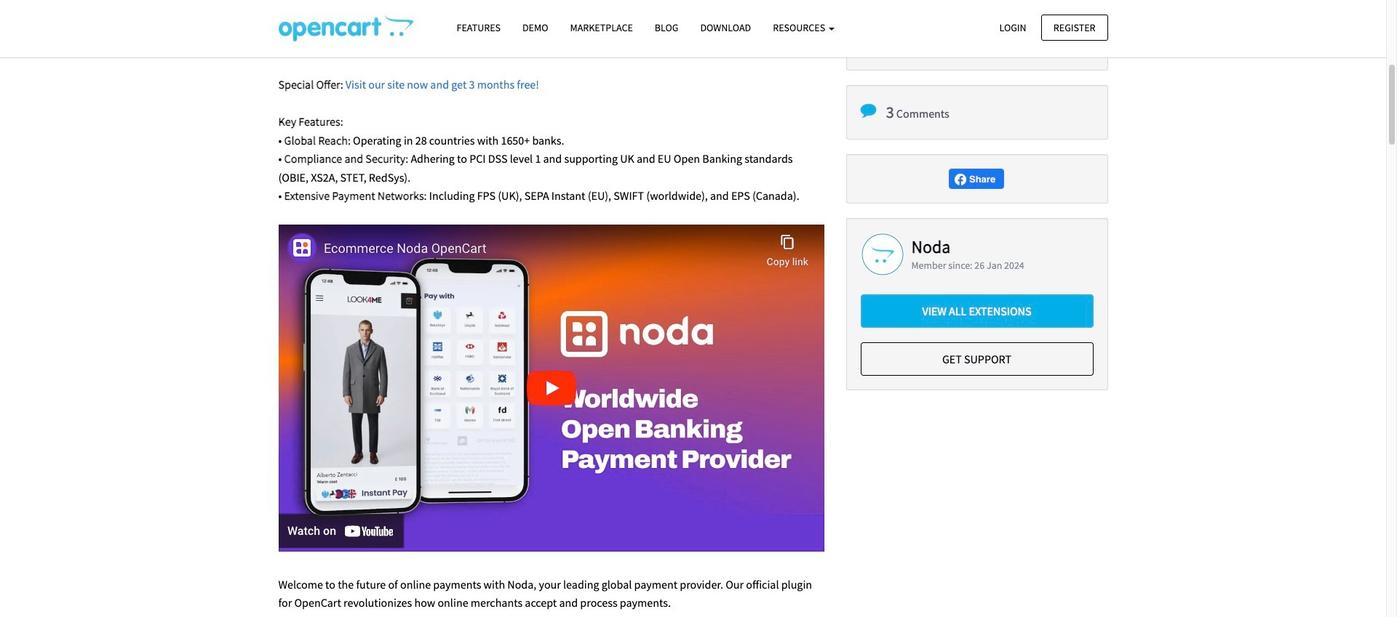 Task type: vqa. For each thing, say whether or not it's contained in the screenshot.
the topmost AUTOMOTIVE
no



Task type: describe. For each thing, give the bounding box(es) containing it.
comment image
[[860, 102, 876, 118]]

opencart - noda image
[[278, 15, 413, 41]]



Task type: locate. For each thing, give the bounding box(es) containing it.
noda image
[[860, 233, 904, 276]]



